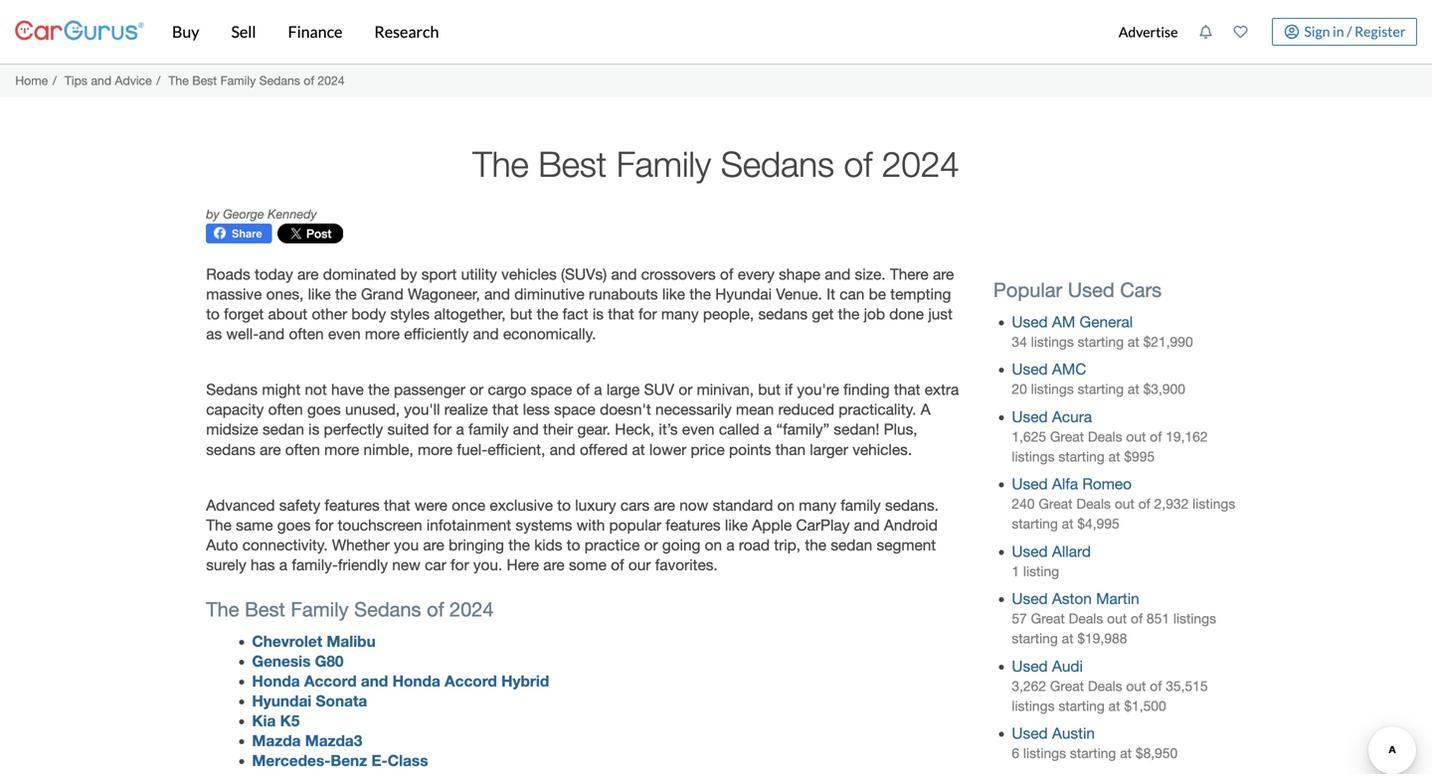 Task type: vqa. For each thing, say whether or not it's contained in the screenshot.


Task type: locate. For each thing, give the bounding box(es) containing it.
0 vertical spatial 2024
[[318, 74, 345, 88]]

2,932
[[1154, 497, 1189, 512]]

out for used audi
[[1126, 679, 1146, 695]]

mazda3
[[305, 732, 362, 751]]

that up touchscreen
[[384, 497, 410, 515]]

not
[[305, 381, 327, 399]]

out inside the 3,262 great deals out of 35,515 listings starting at
[[1126, 679, 1146, 695]]

for down you'll
[[433, 421, 452, 439]]

0 vertical spatial by
[[206, 207, 220, 221]]

listings inside 57 great deals out of 851 listings starting at
[[1174, 611, 1217, 627]]

the inside sedans might not have the passenger or cargo space of a large suv or minivan, but if you're finding that extra capacity often goes unused, you'll realize that less space doesn't necessarily mean reduced practicality. a midsize sedan is perfectly suited for a family and their gear. heck, it's even called a "family" sedan! plus, sedans are often more nimble, more fuel-efficient, and offered at lower price points than larger vehicles.
[[368, 381, 390, 399]]

goes
[[307, 401, 341, 419], [277, 517, 311, 535]]

suited
[[387, 421, 429, 439]]

honda up class
[[392, 673, 440, 691]]

the down crossovers
[[690, 285, 711, 303]]

deals for alfa
[[1077, 497, 1111, 512]]

great inside '1,625 great deals out of 19,162 listings starting at'
[[1050, 429, 1084, 445]]

sign in / register
[[1305, 23, 1406, 40]]

at inside the 3,262 great deals out of 35,515 listings starting at
[[1109, 699, 1120, 715]]

space up 'their'
[[554, 401, 596, 419]]

used audi
[[1012, 658, 1083, 676]]

1 vertical spatial many
[[799, 497, 836, 515]]

sedan
[[263, 421, 304, 439], [831, 537, 873, 555]]

0 vertical spatial sedans
[[758, 305, 808, 323]]

0 horizontal spatial family
[[220, 74, 256, 88]]

or up our
[[644, 537, 658, 555]]

like down the standard on the bottom of page
[[725, 517, 748, 535]]

by left sport
[[400, 266, 417, 283]]

can
[[840, 285, 865, 303]]

to up some
[[567, 537, 580, 555]]

0 horizontal spatial accord
[[304, 673, 357, 691]]

is
[[593, 305, 604, 323], [309, 421, 320, 439]]

0 vertical spatial but
[[510, 305, 533, 323]]

family up fuel-
[[469, 421, 509, 439]]

0 horizontal spatial many
[[661, 305, 699, 323]]

menu bar
[[144, 0, 1108, 64]]

0 vertical spatial hyundai
[[715, 285, 772, 303]]

used inside used amc 20 listings starting at $3,900
[[1012, 361, 1048, 379]]

mercedes-
[[252, 752, 331, 771]]

0 horizontal spatial even
[[328, 325, 361, 343]]

are down capacity
[[260, 441, 281, 459]]

$1,500
[[1124, 699, 1166, 715]]

2 vertical spatial family
[[291, 598, 349, 622]]

out up $995
[[1126, 429, 1146, 445]]

starting down amc
[[1078, 382, 1124, 398]]

starting
[[1078, 334, 1124, 350], [1078, 382, 1124, 398], [1059, 449, 1105, 465], [1012, 516, 1058, 532], [1012, 631, 1058, 647], [1059, 699, 1105, 715], [1070, 746, 1116, 762]]

deals for audi
[[1088, 679, 1123, 695]]

used aston martin
[[1012, 590, 1140, 608]]

used inside used allard 1 listing
[[1012, 543, 1048, 561]]

deals inside '1,625 great deals out of 19,162 listings starting at'
[[1088, 429, 1123, 445]]

deals down $19,988
[[1088, 679, 1123, 695]]

57
[[1012, 611, 1027, 627]]

deals down 'used aston martin' link
[[1069, 611, 1103, 627]]

hyundai down every
[[715, 285, 772, 303]]

has
[[251, 557, 275, 574]]

0 vertical spatial the best family sedans of 2024
[[473, 143, 960, 185]]

that inside roads today are dominated by sport utility vehicles (suvs) and crossovers of every shape and size. there are massive ones, like the grand wagoneer, and diminutive runabouts like the hyundai venue. it can be tempting to forget about other body styles altogether, but the fact is that for many people, sedans get the job done just as well-and often even more efficiently and economically.
[[608, 305, 634, 323]]

sign
[[1305, 23, 1330, 40]]

at left $3,900
[[1128, 382, 1140, 398]]

0 vertical spatial best
[[192, 74, 217, 88]]

dominated
[[323, 266, 396, 283]]

/ left tips
[[53, 74, 57, 88]]

used audi link
[[1012, 658, 1083, 676]]

that inside the advanced safety features that were once exclusive to luxury cars are now standard on many family sedans. the same goes for touchscreen infotainment systems with popular features like apple carplay and android auto connectivity. whether you are bringing the kids to practice or going on a road trip, the sedan segment surely has a family-friendly new car for you. here are some of our favorites.
[[384, 497, 410, 515]]

great for audi
[[1050, 679, 1084, 695]]

research button
[[359, 0, 455, 64]]

listing
[[1023, 564, 1059, 580]]

1 horizontal spatial but
[[758, 381, 781, 399]]

deals inside 57 great deals out of 851 listings starting at
[[1069, 611, 1103, 627]]

cars
[[621, 497, 650, 515]]

1 vertical spatial even
[[682, 421, 715, 439]]

out
[[1126, 429, 1146, 445], [1115, 497, 1135, 512], [1107, 611, 1127, 627], [1126, 679, 1146, 695]]

2 honda from the left
[[392, 673, 440, 691]]

tips
[[65, 74, 88, 88]]

1 horizontal spatial family
[[291, 598, 349, 622]]

used for allard
[[1012, 543, 1048, 561]]

starting down general
[[1078, 334, 1124, 350]]

user icon image
[[1284, 24, 1299, 39]]

1 horizontal spatial family
[[841, 497, 881, 515]]

used inside the used austin 6 listings starting at $8,950
[[1012, 725, 1048, 743]]

cargurus logo homepage link image
[[15, 3, 144, 60]]

great
[[1050, 429, 1084, 445], [1039, 497, 1073, 512], [1031, 611, 1065, 627], [1050, 679, 1084, 695]]

to up as
[[206, 305, 220, 323]]

of inside the 3,262 great deals out of 35,515 listings starting at
[[1150, 679, 1162, 695]]

1 vertical spatial often
[[268, 401, 303, 419]]

0 vertical spatial family
[[469, 421, 509, 439]]

sedan down might
[[263, 421, 304, 439]]

and up efficient,
[[513, 421, 539, 439]]

unused,
[[345, 401, 400, 419]]

1 horizontal spatial by
[[400, 266, 417, 283]]

1 horizontal spatial sedans
[[758, 305, 808, 323]]

hyundai up kia k5 link
[[252, 692, 312, 711]]

1 vertical spatial goes
[[277, 517, 311, 535]]

/ right in
[[1347, 23, 1352, 40]]

1 horizontal spatial more
[[365, 325, 400, 343]]

$4,995
[[1078, 516, 1120, 532]]

/
[[1347, 23, 1352, 40], [53, 74, 57, 88], [156, 74, 161, 88]]

whether
[[332, 537, 390, 555]]

menu containing sign in / register
[[1108, 4, 1417, 60]]

1 vertical spatial sedan
[[831, 537, 873, 555]]

at left $995
[[1109, 449, 1120, 465]]

today
[[255, 266, 293, 283]]

our
[[629, 557, 651, 574]]

2 horizontal spatial /
[[1347, 23, 1352, 40]]

sedan down carplay
[[831, 537, 873, 555]]

at up 'audi'
[[1062, 631, 1074, 647]]

segment
[[877, 537, 936, 555]]

styles
[[390, 305, 430, 323]]

goes inside sedans might not have the passenger or cargo space of a large suv or minivan, but if you're finding that extra capacity often goes unused, you'll realize that less space doesn't necessarily mean reduced practicality. a midsize sedan is perfectly suited for a family and their gear. heck, it's even called a "family" sedan! plus, sedans are often more nimble, more fuel-efficient, and offered at lower price points than larger vehicles.
[[307, 401, 341, 419]]

like down crossovers
[[662, 285, 685, 303]]

nimble,
[[364, 441, 414, 459]]

or up necessarily
[[679, 381, 693, 399]]

mercedes-benz e-class link
[[252, 752, 428, 771]]

out inside '1,625 great deals out of 19,162 listings starting at'
[[1126, 429, 1146, 445]]

1 vertical spatial by
[[400, 266, 417, 283]]

hyundai inside roads today are dominated by sport utility vehicles (suvs) and crossovers of every shape and size. there are massive ones, like the grand wagoneer, and diminutive runabouts like the hyundai venue. it can be tempting to forget about other body styles altogether, but the fact is that for many people, sedans get the job done just as well-and often even more efficiently and economically.
[[715, 285, 772, 303]]

deals up '$4,995'
[[1077, 497, 1111, 512]]

you
[[394, 537, 419, 555]]

0 vertical spatial often
[[289, 325, 324, 343]]

ones,
[[266, 285, 304, 303]]

is left 'perfectly'
[[309, 421, 320, 439]]

0 horizontal spatial on
[[705, 537, 722, 555]]

and down utility
[[484, 285, 510, 303]]

used
[[1068, 278, 1115, 302], [1012, 313, 1048, 331], [1012, 361, 1048, 379], [1012, 408, 1048, 426], [1012, 476, 1048, 494], [1012, 543, 1048, 561], [1012, 590, 1048, 608], [1012, 658, 1048, 676], [1012, 725, 1048, 743]]

even inside sedans might not have the passenger or cargo space of a large suv or minivan, but if you're finding that extra capacity often goes unused, you'll realize that less space doesn't necessarily mean reduced practicality. a midsize sedan is perfectly suited for a family and their gear. heck, it's even called a "family" sedan! plus, sedans are often more nimble, more fuel-efficient, and offered at lower price points than larger vehicles.
[[682, 421, 715, 439]]

1 horizontal spatial is
[[593, 305, 604, 323]]

roads
[[206, 266, 250, 283]]

0 horizontal spatial honda
[[252, 673, 300, 691]]

hybrid
[[501, 673, 549, 691]]

starting down 240
[[1012, 516, 1058, 532]]

0 horizontal spatial best
[[192, 74, 217, 88]]

midsize
[[206, 421, 258, 439]]

1 horizontal spatial sedan
[[831, 537, 873, 555]]

sedans down midsize
[[206, 441, 255, 459]]

1 horizontal spatial on
[[777, 497, 795, 515]]

accord
[[304, 673, 357, 691], [445, 673, 497, 691]]

sedans.
[[885, 497, 939, 515]]

great down the alfa
[[1039, 497, 1073, 512]]

for down runabouts
[[639, 305, 657, 323]]

like inside the advanced safety features that were once exclusive to luxury cars are now standard on many family sedans. the same goes for touchscreen infotainment systems with popular features like apple carplay and android auto connectivity. whether you are bringing the kids to practice or going on a road trip, the sedan segment surely has a family-friendly new car for you. here are some of our favorites.
[[725, 517, 748, 535]]

is right fact
[[593, 305, 604, 323]]

to up systems
[[557, 497, 571, 515]]

1 vertical spatial on
[[705, 537, 722, 555]]

grand
[[361, 285, 404, 303]]

0 horizontal spatial hyundai
[[252, 692, 312, 711]]

even down necessarily
[[682, 421, 715, 439]]

but
[[510, 305, 533, 323], [758, 381, 781, 399]]

buy
[[172, 22, 199, 41]]

same
[[236, 517, 273, 535]]

extra
[[925, 381, 959, 399]]

genesis g80 link
[[252, 653, 344, 671]]

and right carplay
[[854, 517, 880, 535]]

massive
[[206, 285, 262, 303]]

0 horizontal spatial /
[[53, 74, 57, 88]]

by inside roads today are dominated by sport utility vehicles (suvs) and crossovers of every shape and size. there are massive ones, like the grand wagoneer, and diminutive runabouts like the hyundai venue. it can be tempting to forget about other body styles altogether, but the fact is that for many people, sedans get the job done just as well-and often even more efficiently and economically.
[[400, 266, 417, 283]]

1 horizontal spatial honda
[[392, 673, 440, 691]]

0 vertical spatial family
[[220, 74, 256, 88]]

1 vertical spatial is
[[309, 421, 320, 439]]

going
[[662, 537, 701, 555]]

called
[[719, 421, 760, 439]]

1 vertical spatial 2024
[[882, 143, 960, 185]]

20
[[1012, 382, 1027, 398]]

great down 'audi'
[[1050, 679, 1084, 695]]

well-
[[226, 325, 259, 343]]

goes inside the advanced safety features that were once exclusive to luxury cars are now standard on many family sedans. the same goes for touchscreen infotainment systems with popular features like apple carplay and android auto connectivity. whether you are bringing the kids to practice or going on a road trip, the sedan segment surely has a family-friendly new car for you. here are some of our favorites.
[[277, 517, 311, 535]]

many down crossovers
[[661, 305, 699, 323]]

0 vertical spatial to
[[206, 305, 220, 323]]

great inside the 3,262 great deals out of 35,515 listings starting at
[[1050, 679, 1084, 695]]

at down heck, at the bottom of the page
[[632, 441, 645, 459]]

used up the 1,625
[[1012, 408, 1048, 426]]

more inside roads today are dominated by sport utility vehicles (suvs) and crossovers of every shape and size. there are massive ones, like the grand wagoneer, and diminutive runabouts like the hyundai venue. it can be tempting to forget about other body styles altogether, but the fact is that for many people, sedans get the job done just as well-and often even more efficiently and economically.
[[365, 325, 400, 343]]

great inside 57 great deals out of 851 listings starting at
[[1031, 611, 1065, 627]]

starting inside the 3,262 great deals out of 35,515 listings starting at
[[1059, 699, 1105, 715]]

of inside 57 great deals out of 851 listings starting at
[[1131, 611, 1143, 627]]

out for used aston martin
[[1107, 611, 1127, 627]]

once
[[452, 497, 486, 515]]

listings right 851
[[1174, 611, 1217, 627]]

0 vertical spatial many
[[661, 305, 699, 323]]

1 horizontal spatial hyundai
[[715, 285, 772, 303]]

best
[[192, 74, 217, 88], [539, 143, 607, 185], [245, 598, 285, 622]]

tempting
[[891, 285, 951, 303]]

at inside used amc 20 listings starting at $3,900
[[1128, 382, 1140, 398]]

listings inside '1,625 great deals out of 19,162 listings starting at'
[[1012, 449, 1055, 465]]

but left if
[[758, 381, 781, 399]]

1 vertical spatial features
[[666, 517, 721, 535]]

home / tips and advice / the best family sedans of 2024
[[15, 74, 345, 88]]

0 horizontal spatial like
[[308, 285, 331, 303]]

2 accord from the left
[[445, 673, 497, 691]]

standard
[[713, 497, 773, 515]]

0 vertical spatial goes
[[307, 401, 341, 419]]

0 vertical spatial is
[[593, 305, 604, 323]]

$8,950
[[1136, 746, 1178, 762]]

great inside 240 great deals out of 2,932 listings starting at
[[1039, 497, 1073, 512]]

to inside roads today are dominated by sport utility vehicles (suvs) and crossovers of every shape and size. there are massive ones, like the grand wagoneer, and diminutive runabouts like the hyundai venue. it can be tempting to forget about other body styles altogether, but the fact is that for many people, sedans get the job done just as well-and often even more efficiently and economically.
[[206, 305, 220, 323]]

a
[[594, 381, 602, 399], [456, 421, 464, 439], [764, 421, 772, 439], [726, 537, 735, 555], [279, 557, 288, 574]]

the up unused,
[[368, 381, 390, 399]]

used allard link
[[1012, 543, 1091, 561]]

0 horizontal spatial more
[[324, 441, 359, 459]]

audi
[[1052, 658, 1083, 676]]

on up the apple
[[777, 497, 795, 515]]

1 horizontal spatial even
[[682, 421, 715, 439]]

deals down 'acura'
[[1088, 429, 1123, 445]]

1 horizontal spatial accord
[[445, 673, 497, 691]]

used for aston
[[1012, 590, 1048, 608]]

more down suited
[[418, 441, 453, 459]]

at up allard
[[1062, 516, 1074, 532]]

starting down 57
[[1012, 631, 1058, 647]]

out down romeo
[[1115, 497, 1135, 512]]

listings inside 240 great deals out of 2,932 listings starting at
[[1193, 497, 1236, 512]]

accord down g80
[[304, 673, 357, 691]]

used up "6"
[[1012, 725, 1048, 743]]

finance button
[[272, 0, 359, 64]]

deals inside the 3,262 great deals out of 35,515 listings starting at
[[1088, 679, 1123, 695]]

out down the martin
[[1107, 611, 1127, 627]]

and down about
[[259, 325, 285, 343]]

851
[[1147, 611, 1170, 627]]

and down altogether,
[[473, 325, 499, 343]]

used up 240
[[1012, 476, 1048, 494]]

0 horizontal spatial 2024
[[318, 74, 345, 88]]

size.
[[855, 266, 886, 283]]

2 horizontal spatial best
[[539, 143, 607, 185]]

1 vertical spatial family
[[841, 497, 881, 515]]

2 horizontal spatial family
[[617, 143, 711, 185]]

1 accord from the left
[[304, 673, 357, 691]]

are inside sedans might not have the passenger or cargo space of a large suv or minivan, but if you're finding that extra capacity often goes unused, you'll realize that less space doesn't necessarily mean reduced practicality. a midsize sedan is perfectly suited for a family and their gear. heck, it's even called a "family" sedan! plus, sedans are often more nimble, more fuel-efficient, and offered at lower price points than larger vehicles.
[[260, 441, 281, 459]]

often down about
[[289, 325, 324, 343]]

starting up used alfa romeo link
[[1059, 449, 1105, 465]]

0 vertical spatial even
[[328, 325, 361, 343]]

used up 20 at right
[[1012, 361, 1048, 379]]

are down kids
[[543, 557, 565, 574]]

1 horizontal spatial best
[[245, 598, 285, 622]]

the
[[335, 285, 357, 303], [690, 285, 711, 303], [537, 305, 558, 323], [838, 305, 860, 323], [368, 381, 390, 399], [509, 537, 530, 555], [805, 537, 827, 555]]

0 horizontal spatial sedans
[[206, 441, 255, 459]]

used up listing
[[1012, 543, 1048, 561]]

price
[[691, 441, 725, 459]]

efficient,
[[488, 441, 546, 459]]

it's
[[659, 421, 678, 439]]

open notifications image
[[1199, 25, 1213, 39]]

2 horizontal spatial more
[[418, 441, 453, 459]]

at left "$1,500"
[[1109, 699, 1120, 715]]

0 horizontal spatial features
[[325, 497, 380, 515]]

popular used cars
[[994, 278, 1162, 302]]

of inside sedans might not have the passenger or cargo space of a large suv or minivan, but if you're finding that extra capacity often goes unused, you'll realize that less space doesn't necessarily mean reduced practicality. a midsize sedan is perfectly suited for a family and their gear. heck, it's even called a "family" sedan! plus, sedans are often more nimble, more fuel-efficient, and offered at lower price points than larger vehicles.
[[576, 381, 590, 399]]

2 horizontal spatial or
[[679, 381, 693, 399]]

0 horizontal spatial but
[[510, 305, 533, 323]]

0 vertical spatial features
[[325, 497, 380, 515]]

1 horizontal spatial many
[[799, 497, 836, 515]]

home
[[15, 74, 48, 88]]

are
[[297, 266, 319, 283], [933, 266, 954, 283], [260, 441, 281, 459], [654, 497, 675, 515], [423, 537, 444, 555], [543, 557, 565, 574]]

listings down the 1,625
[[1012, 449, 1055, 465]]

the
[[168, 74, 189, 88], [473, 143, 529, 185], [206, 517, 232, 535], [206, 598, 239, 622]]

or up the realize
[[470, 381, 484, 399]]

2 vertical spatial best
[[245, 598, 285, 622]]

used up 57
[[1012, 590, 1048, 608]]

1 horizontal spatial /
[[156, 74, 161, 88]]

a down mean
[[764, 421, 772, 439]]

1 horizontal spatial like
[[662, 285, 685, 303]]

accord left the hybrid
[[445, 673, 497, 691]]

listings down 3,262
[[1012, 699, 1055, 715]]

1 vertical spatial family
[[617, 143, 711, 185]]

2 horizontal spatial like
[[725, 517, 748, 535]]

features down now
[[666, 517, 721, 535]]

starting up austin
[[1059, 699, 1105, 715]]

2 vertical spatial 2024
[[450, 598, 494, 622]]

deals inside 240 great deals out of 2,932 listings starting at
[[1077, 497, 1111, 512]]

more down 'perfectly'
[[324, 441, 359, 459]]

of inside '1,625 great deals out of 19,162 listings starting at'
[[1150, 429, 1162, 445]]

or inside the advanced safety features that were once exclusive to luxury cars are now standard on many family sedans. the same goes for touchscreen infotainment systems with popular features like apple carplay and android auto connectivity. whether you are bringing the kids to practice or going on a road trip, the sedan segment surely has a family-friendly new car for you. here are some of our favorites.
[[644, 537, 658, 555]]

0 horizontal spatial family
[[469, 421, 509, 439]]

listings down used amc 'link'
[[1031, 382, 1074, 398]]

safety
[[279, 497, 320, 515]]

amc
[[1052, 361, 1087, 379]]

infotainment
[[427, 517, 511, 535]]

goes down not
[[307, 401, 341, 419]]

to
[[206, 305, 220, 323], [557, 497, 571, 515], [567, 537, 580, 555]]

family
[[220, 74, 256, 88], [617, 143, 711, 185], [291, 598, 349, 622]]

space up less
[[531, 381, 572, 399]]

by left george
[[206, 207, 220, 221]]

great right 57
[[1031, 611, 1065, 627]]

listings down the am
[[1031, 334, 1074, 350]]

out inside 57 great deals out of 851 listings starting at
[[1107, 611, 1127, 627]]

0 horizontal spatial by
[[206, 207, 220, 221]]

a down the realize
[[456, 421, 464, 439]]

used inside used am general 34 listings starting at $21,990
[[1012, 313, 1048, 331]]

sedans inside sedans might not have the passenger or cargo space of a large suv or minivan, but if you're finding that extra capacity often goes unused, you'll realize that less space doesn't necessarily mean reduced practicality. a midsize sedan is perfectly suited for a family and their gear. heck, it's even called a "family" sedan! plus, sedans are often more nimble, more fuel-efficient, and offered at lower price points than larger vehicles.
[[206, 441, 255, 459]]

0 horizontal spatial sedan
[[263, 421, 304, 439]]

1 vertical spatial sedans
[[206, 441, 255, 459]]

0 horizontal spatial is
[[309, 421, 320, 439]]

job
[[864, 305, 885, 323]]

often down might
[[268, 401, 303, 419]]

often up safety
[[285, 441, 320, 459]]

lower
[[649, 441, 687, 459]]

1 vertical spatial hyundai
[[252, 692, 312, 711]]

0 vertical spatial sedan
[[263, 421, 304, 439]]

out inside 240 great deals out of 2,932 listings starting at
[[1115, 497, 1135, 512]]

1 vertical spatial but
[[758, 381, 781, 399]]

menu
[[1108, 4, 1417, 60]]

plus,
[[884, 421, 918, 439]]

1 horizontal spatial or
[[644, 537, 658, 555]]

at left $8,950
[[1120, 746, 1132, 762]]



Task type: describe. For each thing, give the bounding box(es) containing it.
"family"
[[776, 421, 830, 439]]

people,
[[703, 305, 754, 323]]

some
[[569, 557, 607, 574]]

aston
[[1052, 590, 1092, 608]]

if
[[785, 381, 793, 399]]

2 vertical spatial to
[[567, 537, 580, 555]]

the inside the advanced safety features that were once exclusive to luxury cars are now standard on many family sedans. the same goes for touchscreen infotainment systems with popular features like apple carplay and android auto connectivity. whether you are bringing the kids to practice or going on a road trip, the sedan segment surely has a family-friendly new car for you. here are some of our favorites.
[[206, 517, 232, 535]]

used austin link
[[1012, 725, 1095, 743]]

used for amc
[[1012, 361, 1048, 379]]

family-
[[292, 557, 338, 574]]

kia k5 link
[[252, 712, 300, 731]]

malibu
[[327, 633, 376, 651]]

the down can
[[838, 305, 860, 323]]

out for used alfa romeo
[[1115, 497, 1135, 512]]

mazda mazda3 link
[[252, 732, 362, 751]]

like for wagoneer,
[[662, 285, 685, 303]]

of inside roads today are dominated by sport utility vehicles (suvs) and crossovers of every shape and size. there are massive ones, like the grand wagoneer, and diminutive runabouts like the hyundai venue. it can be tempting to forget about other body styles altogether, but the fact is that for many people, sedans get the job done just as well-and often even more efficiently and economically.
[[720, 266, 734, 283]]

austin
[[1052, 725, 1095, 743]]

connectivity.
[[242, 537, 328, 555]]

$19,988
[[1078, 631, 1127, 647]]

genesis
[[252, 653, 311, 671]]

the down diminutive
[[537, 305, 558, 323]]

surely
[[206, 557, 246, 574]]

the down carplay
[[805, 537, 827, 555]]

have
[[331, 381, 364, 399]]

doesn't
[[600, 401, 651, 419]]

1 vertical spatial best
[[539, 143, 607, 185]]

at inside used am general 34 listings starting at $21,990
[[1128, 334, 1140, 350]]

are up ones,
[[297, 266, 319, 283]]

efficiently
[[404, 325, 469, 343]]

diminutive
[[515, 285, 585, 303]]

e-
[[371, 752, 388, 771]]

many inside the advanced safety features that were once exclusive to luxury cars are now standard on many family sedans. the same goes for touchscreen infotainment systems with popular features like apple carplay and android auto connectivity. whether you are bringing the kids to practice or going on a road trip, the sedan segment surely has a family-friendly new car for you. here are some of our favorites.
[[799, 497, 836, 515]]

george
[[223, 207, 264, 221]]

advertise link
[[1108, 4, 1189, 60]]

bringing
[[449, 537, 504, 555]]

practice
[[585, 537, 640, 555]]

sedan!
[[834, 421, 880, 439]]

hyundai inside chevrolet malibu genesis g80 honda accord and honda accord hybrid hyundai sonata kia k5 mazda mazda3 mercedes-benz e-class
[[252, 692, 312, 711]]

car
[[425, 557, 446, 574]]

be
[[869, 285, 886, 303]]

new
[[392, 557, 421, 574]]

trip,
[[774, 537, 801, 555]]

the up the here
[[509, 537, 530, 555]]

fuel-
[[457, 441, 488, 459]]

like for systems
[[725, 517, 748, 535]]

and inside the advanced safety features that were once exclusive to luxury cars are now standard on many family sedans. the same goes for touchscreen infotainment systems with popular features like apple carplay and android auto connectivity. whether you are bringing the kids to practice or going on a road trip, the sedan segment surely has a family-friendly new car for you. here are some of our favorites.
[[854, 517, 880, 535]]

many inside roads today are dominated by sport utility vehicles (suvs) and crossovers of every shape and size. there are massive ones, like the grand wagoneer, and diminutive runabouts like the hyundai venue. it can be tempting to forget about other body styles altogether, but the fact is that for many people, sedans get the job done just as well-and often even more efficiently and economically.
[[661, 305, 699, 323]]

starting inside 240 great deals out of 2,932 listings starting at
[[1012, 516, 1058, 532]]

1 horizontal spatial features
[[666, 517, 721, 535]]

less
[[523, 401, 550, 419]]

sedans inside sedans might not have the passenger or cargo space of a large suv or minivan, but if you're finding that extra capacity often goes unused, you'll realize that less space doesn't necessarily mean reduced practicality. a midsize sedan is perfectly suited for a family and their gear. heck, it's even called a "family" sedan! plus, sedans are often more nimble, more fuel-efficient, and offered at lower price points than larger vehicles.
[[206, 381, 258, 399]]

starting inside used am general 34 listings starting at $21,990
[[1078, 334, 1124, 350]]

used am general link
[[1012, 313, 1133, 331]]

martin
[[1096, 590, 1140, 608]]

advanced
[[206, 497, 275, 515]]

sedans inside roads today are dominated by sport utility vehicles (suvs) and crossovers of every shape and size. there are massive ones, like the grand wagoneer, and diminutive runabouts like the hyundai venue. it can be tempting to forget about other body styles altogether, but the fact is that for many people, sedans get the job done just as well-and often even more efficiently and economically.
[[758, 305, 808, 323]]

necessarily
[[655, 401, 732, 419]]

and down 'their'
[[550, 441, 576, 459]]

used up general
[[1068, 278, 1115, 302]]

starting inside 57 great deals out of 851 listings starting at
[[1012, 631, 1058, 647]]

roads today are dominated by sport utility vehicles (suvs) and crossovers of every shape and size. there are massive ones, like the grand wagoneer, and diminutive runabouts like the hyundai venue. it can be tempting to forget about other body styles altogether, but the fact is that for many people, sedans get the job done just as well-and often even more efficiently and economically.
[[206, 266, 954, 343]]

gear.
[[577, 421, 611, 439]]

but inside roads today are dominated by sport utility vehicles (suvs) and crossovers of every shape and size. there are massive ones, like the grand wagoneer, and diminutive runabouts like the hyundai venue. it can be tempting to forget about other body styles altogether, but the fact is that for many people, sedans get the job done just as well-and often even more efficiently and economically.
[[510, 305, 533, 323]]

here
[[507, 557, 539, 574]]

is inside sedans might not have the passenger or cargo space of a large suv or minivan, but if you're finding that extra capacity often goes unused, you'll realize that less space doesn't necessarily mean reduced practicality. a midsize sedan is perfectly suited for a family and their gear. heck, it's even called a "family" sedan! plus, sedans are often more nimble, more fuel-efficient, and offered at lower price points than larger vehicles.
[[309, 421, 320, 439]]

and up it
[[825, 266, 851, 283]]

used acura link
[[1012, 408, 1092, 426]]

1 horizontal spatial 2024
[[450, 598, 494, 622]]

240 great deals out of 2,932 listings starting at
[[1012, 497, 1236, 532]]

perfectly
[[324, 421, 383, 439]]

great for acura
[[1050, 429, 1084, 445]]

finding
[[844, 381, 890, 399]]

that down the cargo
[[492, 401, 519, 419]]

240
[[1012, 497, 1035, 512]]

passenger
[[394, 381, 465, 399]]

$995
[[1124, 449, 1155, 465]]

and up runabouts
[[611, 266, 637, 283]]

auto
[[206, 537, 238, 555]]

used allard 1 listing
[[1012, 543, 1091, 580]]

and inside chevrolet malibu genesis g80 honda accord and honda accord hybrid hyundai sonata kia k5 mazda mazda3 mercedes-benz e-class
[[361, 673, 388, 691]]

with
[[577, 517, 605, 535]]

are up car
[[423, 537, 444, 555]]

other
[[312, 305, 347, 323]]

hyundai sonata link
[[252, 692, 367, 711]]

deals for aston
[[1069, 611, 1103, 627]]

1 vertical spatial space
[[554, 401, 596, 419]]

friendly
[[338, 557, 388, 574]]

sedan inside sedans might not have the passenger or cargo space of a large suv or minivan, but if you're finding that extra capacity often goes unused, you'll realize that less space doesn't necessarily mean reduced practicality. a midsize sedan is perfectly suited for a family and their gear. heck, it's even called a "family" sedan! plus, sedans are often more nimble, more fuel-efficient, and offered at lower price points than larger vehicles.
[[263, 421, 304, 439]]

listings inside the used austin 6 listings starting at $8,950
[[1023, 746, 1066, 762]]

larger
[[810, 441, 848, 459]]

great for aston
[[1031, 611, 1065, 627]]

starting inside the used austin 6 listings starting at $8,950
[[1070, 746, 1116, 762]]

now
[[680, 497, 709, 515]]

popular
[[994, 278, 1062, 302]]

crossovers
[[641, 266, 716, 283]]

at inside sedans might not have the passenger or cargo space of a large suv or minivan, but if you're finding that extra capacity often goes unused, you'll realize that less space doesn't necessarily mean reduced practicality. a midsize sedan is perfectly suited for a family and their gear. heck, it's even called a "family" sedan! plus, sedans are often more nimble, more fuel-efficient, and offered at lower price points than larger vehicles.
[[632, 441, 645, 459]]

sedan inside the advanced safety features that were once exclusive to luxury cars are now standard on many family sedans. the same goes for touchscreen infotainment systems with popular features like apple carplay and android auto connectivity. whether you are bringing the kids to practice or going on a road trip, the sedan segment surely has a family-friendly new car for you. here are some of our favorites.
[[831, 537, 873, 555]]

35,515
[[1166, 679, 1208, 695]]

for down safety
[[315, 517, 333, 535]]

0 vertical spatial on
[[777, 497, 795, 515]]

listings inside the 3,262 great deals out of 35,515 listings starting at
[[1012, 699, 1055, 715]]

at inside 240 great deals out of 2,932 listings starting at
[[1062, 516, 1074, 532]]

reduced
[[778, 401, 835, 419]]

a left road on the right bottom of page
[[726, 537, 735, 555]]

realize
[[444, 401, 488, 419]]

and right tips
[[91, 74, 112, 88]]

might
[[262, 381, 301, 399]]

for right car
[[451, 557, 469, 574]]

used aston martin link
[[1012, 590, 1140, 608]]

for inside sedans might not have the passenger or cargo space of a large suv or minivan, but if you're finding that extra capacity often goes unused, you'll realize that less space doesn't necessarily mean reduced practicality. a midsize sedan is perfectly suited for a family and their gear. heck, it's even called a "family" sedan! plus, sedans are often more nimble, more fuel-efficient, and offered at lower price points than larger vehicles.
[[433, 421, 452, 439]]

often inside roads today are dominated by sport utility vehicles (suvs) and crossovers of every shape and size. there are massive ones, like the grand wagoneer, and diminutive runabouts like the hyundai venue. it can be tempting to forget about other body styles altogether, but the fact is that for many people, sedans get the job done just as well-and often even more efficiently and economically.
[[289, 325, 324, 343]]

even inside roads today are dominated by sport utility vehicles (suvs) and crossovers of every shape and size. there are massive ones, like the grand wagoneer, and diminutive runabouts like the hyundai venue. it can be tempting to forget about other body styles altogether, but the fact is that for many people, sedans get the job done just as well-and often even more efficiently and economically.
[[328, 325, 361, 343]]

2 vertical spatial often
[[285, 441, 320, 459]]

3,262 great deals out of 35,515 listings starting at
[[1012, 679, 1208, 715]]

that left extra
[[894, 381, 921, 399]]

at inside 57 great deals out of 851 listings starting at
[[1062, 631, 1074, 647]]

you'll
[[404, 401, 440, 419]]

starting inside used amc 20 listings starting at $3,900
[[1078, 382, 1124, 398]]

1 vertical spatial the best family sedans of 2024
[[206, 598, 494, 622]]

used for austin
[[1012, 725, 1048, 743]]

family inside the advanced safety features that were once exclusive to luxury cars are now standard on many family sedans. the same goes for touchscreen infotainment systems with popular features like apple carplay and android auto connectivity. whether you are bringing the kids to practice or going on a road trip, the sedan segment surely has a family-friendly new car for you. here are some of our favorites.
[[841, 497, 881, 515]]

menu bar containing buy
[[144, 0, 1108, 64]]

is inside roads today are dominated by sport utility vehicles (suvs) and crossovers of every shape and size. there are massive ones, like the grand wagoneer, and diminutive runabouts like the hyundai venue. it can be tempting to forget about other body styles altogether, but the fact is that for many people, sedans get the job done just as well-and often even more efficiently and economically.
[[593, 305, 604, 323]]

2 horizontal spatial 2024
[[882, 143, 960, 185]]

g80
[[315, 653, 344, 671]]

deals for acura
[[1088, 429, 1123, 445]]

listings inside used am general 34 listings starting at $21,990
[[1031, 334, 1074, 350]]

economically.
[[503, 325, 596, 343]]

of inside 240 great deals out of 2,932 listings starting at
[[1139, 497, 1151, 512]]

used for acura
[[1012, 408, 1048, 426]]

but inside sedans might not have the passenger or cargo space of a large suv or minivan, but if you're finding that extra capacity often goes unused, you'll realize that less space doesn't necessarily mean reduced practicality. a midsize sedan is perfectly suited for a family and their gear. heck, it's even called a "family" sedan! plus, sedans are often more nimble, more fuel-efficient, and offered at lower price points than larger vehicles.
[[758, 381, 781, 399]]

kia
[[252, 712, 276, 731]]

chevrolet malibu link
[[252, 633, 376, 651]]

touchscreen
[[338, 517, 422, 535]]

0 horizontal spatial or
[[470, 381, 484, 399]]

listings inside used amc 20 listings starting at $3,900
[[1031, 382, 1074, 398]]

1 vertical spatial to
[[557, 497, 571, 515]]

chevrolet
[[252, 633, 322, 651]]

at inside the used austin 6 listings starting at $8,950
[[1120, 746, 1132, 762]]

are up tempting
[[933, 266, 954, 283]]

1 honda from the left
[[252, 673, 300, 691]]

forget
[[224, 305, 264, 323]]

for inside roads today are dominated by sport utility vehicles (suvs) and crossovers of every shape and size. there are massive ones, like the grand wagoneer, and diminutive runabouts like the hyundai venue. it can be tempting to forget about other body styles altogether, but the fact is that for many people, sedans get the job done just as well-and often even more efficiently and economically.
[[639, 305, 657, 323]]

the down the dominated
[[335, 285, 357, 303]]

by george kennedy
[[206, 207, 317, 221]]

their
[[543, 421, 573, 439]]

research
[[374, 22, 439, 41]]

starting inside '1,625 great deals out of 19,162 listings starting at'
[[1059, 449, 1105, 465]]

/ inside menu
[[1347, 23, 1352, 40]]

out for used acura
[[1126, 429, 1146, 445]]

family inside sedans might not have the passenger or cargo space of a large suv or minivan, but if you're finding that extra capacity often goes unused, you'll realize that less space doesn't necessarily mean reduced practicality. a midsize sedan is perfectly suited for a family and their gear. heck, it's even called a "family" sedan! plus, sedans are often more nimble, more fuel-efficient, and offered at lower price points than larger vehicles.
[[469, 421, 509, 439]]

finance
[[288, 22, 343, 41]]

allard
[[1052, 543, 1091, 561]]

saved cars image
[[1234, 25, 1248, 39]]

advanced safety features that were once exclusive to luxury cars are now standard on many family sedans. the same goes for touchscreen infotainment systems with popular features like apple carplay and android auto connectivity. whether you are bringing the kids to practice or going on a road trip, the sedan segment surely has a family-friendly new car for you. here are some of our favorites.
[[206, 497, 939, 574]]

of inside the advanced safety features that were once exclusive to luxury cars are now standard on many family sedans. the same goes for touchscreen infotainment systems with popular features like apple carplay and android auto connectivity. whether you are bringing the kids to practice or going on a road trip, the sedan segment surely has a family-friendly new car for you. here are some of our favorites.
[[611, 557, 624, 574]]

practicality.
[[839, 401, 917, 419]]

a left 'large'
[[594, 381, 602, 399]]

at inside '1,625 great deals out of 19,162 listings starting at'
[[1109, 449, 1120, 465]]

a down connectivity.
[[279, 557, 288, 574]]

luxury
[[575, 497, 616, 515]]

57 great deals out of 851 listings starting at
[[1012, 611, 1217, 647]]

34
[[1012, 334, 1027, 350]]

used for am
[[1012, 313, 1048, 331]]

great for alfa
[[1039, 497, 1073, 512]]

are left now
[[654, 497, 675, 515]]

cars
[[1120, 278, 1162, 302]]

0 vertical spatial space
[[531, 381, 572, 399]]

used for audi
[[1012, 658, 1048, 676]]

used for alfa
[[1012, 476, 1048, 494]]

mazda
[[252, 732, 301, 751]]



